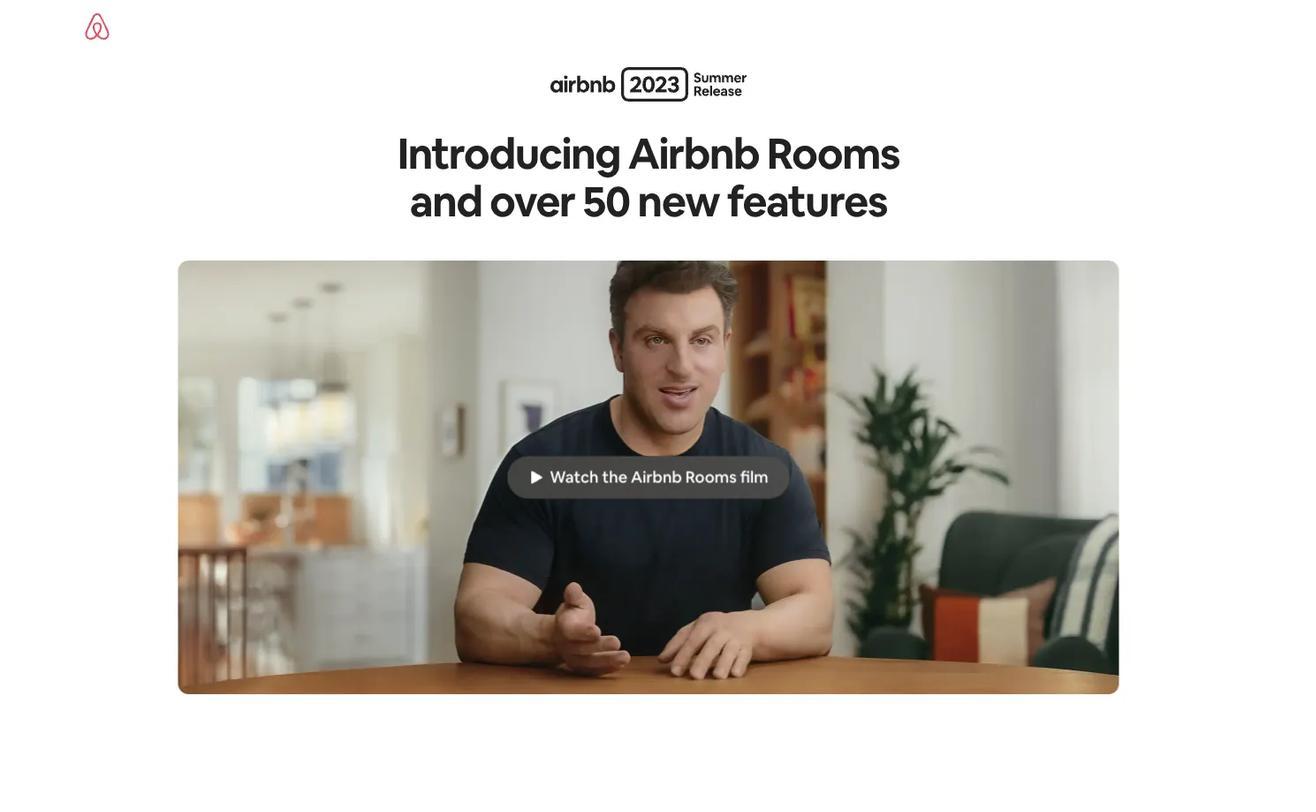 Task type: locate. For each thing, give the bounding box(es) containing it.
50
[[583, 174, 630, 229]]

0 vertical spatial rooms
[[767, 126, 900, 181]]

rooms inside "watch the airbnb rooms film" button
[[685, 467, 737, 488]]

airbnb
[[628, 126, 759, 181], [631, 467, 682, 488]]

airbnb right the
[[631, 467, 682, 488]]

the airbnb 2023 summer release logo image
[[551, 67, 747, 102]]

the
[[602, 467, 628, 488]]

rooms inside introducing airbnb rooms and over 50 new features
[[767, 126, 900, 181]]

1 horizontal spatial rooms
[[767, 126, 900, 181]]

0 vertical spatial airbnb
[[628, 126, 759, 181]]

airbnb inside button
[[631, 467, 682, 488]]

airbnb down the airbnb 2023 summer release logo at the top of the page
[[628, 126, 759, 181]]

watch the airbnb rooms film
[[550, 467, 769, 488]]

features
[[727, 174, 887, 229]]

1 vertical spatial airbnb
[[631, 467, 682, 488]]

over
[[490, 174, 575, 229]]

1 vertical spatial rooms
[[685, 467, 737, 488]]

0 horizontal spatial rooms
[[685, 467, 737, 488]]

airbnb homepage image
[[83, 12, 111, 41]]

rooms
[[767, 126, 900, 181], [685, 467, 737, 488]]

airbnb inside introducing airbnb rooms and over 50 new features
[[628, 126, 759, 181]]



Task type: vqa. For each thing, say whether or not it's contained in the screenshot.
the bottom the Airbnb
yes



Task type: describe. For each thing, give the bounding box(es) containing it.
watch the airbnb rooms film button
[[178, 261, 1119, 695]]

and
[[410, 174, 482, 229]]

introducing
[[397, 126, 620, 181]]

watch
[[550, 467, 599, 488]]

film
[[740, 467, 769, 488]]

a still-frame of airbnb ceo brian chesky sitting at a table in a warmly lit home, mid-conversation and gesturing slightly. image
[[178, 261, 1119, 695]]

introducing airbnb rooms and over 50 new features
[[397, 126, 900, 229]]

new
[[638, 174, 719, 229]]



